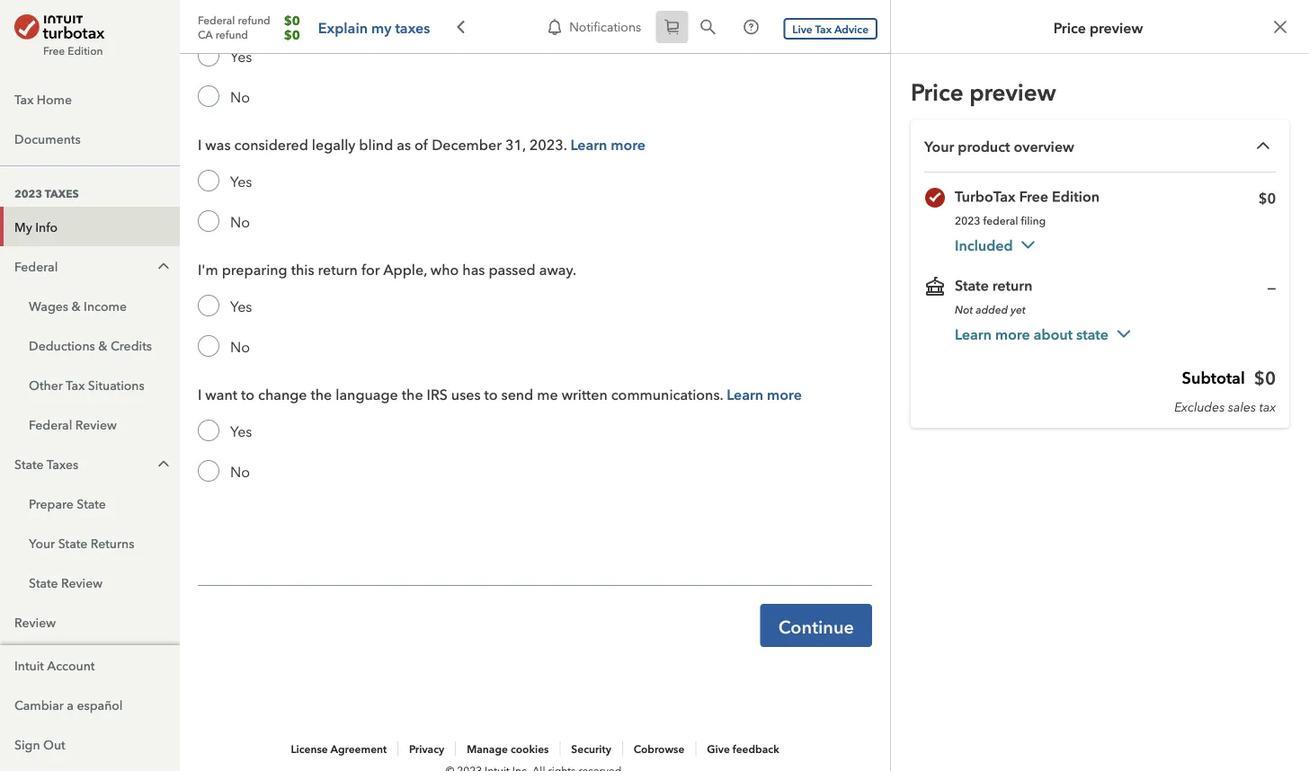 Task type: locate. For each thing, give the bounding box(es) containing it.
price
[[1054, 17, 1087, 36], [911, 78, 964, 107]]

yes element down want
[[230, 423, 252, 440]]

1 left legally
[[292, 150, 300, 166]]

1 i from the top
[[198, 136, 202, 153]]

0 vertical spatial price preview
[[1054, 17, 1144, 36]]

your product overview heading
[[925, 120, 1277, 173]]

0 horizontal spatial tax
[[568, 11, 588, 28]]

tax for other
[[66, 377, 85, 393]]

1 0 from the top
[[292, 11, 300, 28]]

search image
[[699, 18, 717, 36]]

tax
[[815, 21, 832, 36], [14, 90, 34, 107], [66, 377, 85, 393]]

i left want
[[198, 386, 202, 404]]

0 horizontal spatial your
[[29, 535, 55, 552]]

2 2 from the top
[[292, 51, 300, 67]]

2023
[[14, 187, 42, 200], [955, 213, 981, 228]]

1 horizontal spatial to
[[484, 386, 498, 404]]

4 up this
[[292, 202, 300, 219]]

federal inside popup button
[[14, 258, 58, 275]]

2 horizontal spatial tax
[[815, 21, 832, 36]]

2 4 from the top
[[292, 76, 300, 93]]

1 left the "can"
[[292, 24, 300, 40]]

&
[[72, 298, 81, 314], [98, 337, 107, 354]]

1 vertical spatial me
[[537, 386, 558, 404]]

state
[[955, 275, 989, 295], [14, 456, 44, 472], [77, 495, 106, 512], [58, 535, 87, 552], [29, 575, 58, 591]]

3 9 from the top
[[292, 251, 300, 267]]

0 horizontal spatial show image
[[1014, 232, 1044, 258]]

to right "uses"
[[484, 386, 498, 404]]

2 vertical spatial review
[[14, 614, 56, 631]]

8 left legally
[[292, 126, 300, 143]]

1 vertical spatial edition
[[1053, 186, 1100, 206]]

manage cookies
[[467, 742, 549, 757]]

learn down the not
[[955, 324, 992, 344]]

—
[[1268, 277, 1277, 296]]

review inside federal review link
[[75, 416, 117, 433]]

free
[[43, 43, 65, 58], [1020, 186, 1049, 206]]

2 vertical spatial federal
[[29, 416, 72, 433]]

learn right "2023." in the top left of the page
[[571, 134, 608, 153]]

me right send
[[537, 386, 558, 404]]

state down state taxes popup button
[[77, 495, 106, 512]]

2 to from the left
[[484, 386, 498, 404]]

review inside state review link
[[61, 575, 103, 591]]

yes down 'preparing'
[[230, 298, 252, 315]]

not
[[955, 302, 974, 317]]

3
[[292, 49, 300, 66], [292, 63, 300, 80], [292, 175, 300, 192], [292, 189, 300, 206]]

0 vertical spatial review
[[75, 416, 117, 433]]

show image down — not added yet
[[1109, 321, 1140, 347]]

intuit
[[14, 657, 44, 674]]

review down your state returns
[[61, 575, 103, 591]]

2 yes element from the top
[[230, 173, 252, 190]]

0 vertical spatial 2023
[[14, 187, 42, 200]]

free down turbotax image
[[43, 43, 65, 58]]

1 vertical spatial i
[[198, 386, 202, 404]]

8 right 'preparing'
[[292, 252, 300, 269]]

your state returns link
[[14, 524, 180, 563]]

0 vertical spatial a
[[425, 11, 432, 28]]

1 horizontal spatial taxes
[[395, 17, 430, 36]]

1 vertical spatial tax
[[1260, 400, 1277, 415]]

state up the not
[[955, 275, 989, 295]]

state for state review
[[29, 575, 58, 591]]

i for learn
[[198, 136, 202, 153]]

0 vertical spatial edition
[[68, 43, 103, 58]]

edition
[[68, 43, 103, 58], [1053, 186, 1100, 206]]

turbotax
[[955, 186, 1016, 206]]

0 horizontal spatial me
[[382, 11, 403, 28]]

9
[[292, 125, 300, 141], [292, 139, 300, 156], [292, 251, 300, 267], [292, 265, 300, 282]]

4 yes element from the top
[[230, 423, 252, 440]]

as
[[407, 11, 421, 28], [397, 136, 411, 153]]

learn more link
[[638, 9, 714, 28], [571, 134, 646, 153], [727, 384, 802, 404]]

1 horizontal spatial tax
[[66, 377, 85, 393]]

1 vertical spatial preview
[[970, 78, 1057, 107]]

1 $ 0 1 2 3 4 5 6 7 8 9 0 1 2 3 4 5 6 7 8 9 from the top
[[284, 11, 300, 267]]

0 vertical spatial tax
[[568, 11, 588, 28]]

0 horizontal spatial &
[[72, 298, 81, 314]]

refund
[[238, 13, 271, 27], [216, 27, 248, 41]]

deductions & credits
[[29, 337, 152, 354]]

1 down 'considered'
[[292, 164, 300, 181]]

tax left "home"
[[14, 90, 34, 107]]

included button
[[955, 234, 1014, 256]]

$0
[[1259, 188, 1277, 207], [1255, 368, 1277, 390]]

show image for included
[[1014, 232, 1044, 258]]

review
[[75, 416, 117, 433], [61, 575, 103, 591], [14, 614, 56, 631]]

state down your state returns
[[29, 575, 58, 591]]

1 vertical spatial &
[[98, 337, 107, 354]]

i want to change the language the irs uses to send me written communications. learn more
[[198, 384, 802, 404]]

your inside heading
[[925, 136, 955, 155]]

wages
[[29, 298, 68, 314]]

2 no element from the top
[[230, 214, 250, 231]]

1 horizontal spatial the
[[402, 386, 423, 404]]

yes
[[230, 48, 252, 65], [230, 173, 252, 190], [230, 298, 252, 315], [230, 423, 252, 440]]

4 no element from the top
[[230, 464, 250, 481]]

yes for learn
[[230, 173, 252, 190]]

3 5 from the top
[[292, 200, 300, 217]]

sales
[[1229, 400, 1257, 415]]

i
[[198, 136, 202, 153], [198, 386, 202, 404]]

0 vertical spatial taxes
[[395, 17, 430, 36]]

no for learn
[[230, 214, 250, 231]]

no up "was"
[[230, 89, 250, 106]]

1 horizontal spatial 2023
[[955, 213, 981, 228]]

federal left taxpayer
[[198, 13, 235, 27]]

3 8 from the top
[[292, 238, 300, 255]]

no element
[[230, 89, 250, 106], [230, 214, 250, 231], [230, 339, 250, 356], [230, 464, 250, 481]]

edition up included heading
[[1053, 186, 1100, 206]]

preview
[[1090, 17, 1144, 36], [970, 78, 1057, 107]]

i want to change the language the irs uses to send me written communications. element
[[198, 386, 727, 404]]

0 vertical spatial $0
[[1259, 188, 1277, 207]]

close image
[[1270, 16, 1292, 38]]

& left the credits
[[98, 337, 107, 354]]

yes element down 'preparing'
[[230, 298, 252, 315]]

& right wages
[[72, 298, 81, 314]]

1 vertical spatial as
[[397, 136, 411, 153]]

2 $ from the top
[[284, 26, 292, 42]]

4 5 from the top
[[292, 215, 300, 231]]

1 vertical spatial 2023
[[955, 213, 981, 228]]

español
[[77, 697, 123, 713]]

tax right 'their'
[[568, 11, 588, 28]]

as inside another taxpayer can claim me as a dependent on their tax return. learn more
[[407, 11, 421, 28]]

no element for tax
[[230, 89, 250, 106]]

federal down "my info"
[[14, 258, 58, 275]]

1 vertical spatial tax
[[14, 90, 34, 107]]

2023 up my
[[14, 187, 42, 200]]

0 horizontal spatial edition
[[68, 43, 103, 58]]

edition down turbotax image
[[68, 43, 103, 58]]

show image for learn more about state
[[1109, 321, 1140, 347]]

state left 'taxes'
[[14, 456, 44, 472]]

0 vertical spatial learn more link
[[638, 9, 714, 28]]

no element up 'preparing'
[[230, 214, 250, 231]]

1 7 from the top
[[292, 99, 300, 116]]

0 horizontal spatial to
[[241, 386, 255, 404]]

federal for federal
[[14, 258, 58, 275]]

filing
[[1021, 213, 1046, 228]]

0 vertical spatial as
[[407, 11, 421, 28]]

feedback
[[733, 742, 780, 757]]

show image down filing
[[1014, 232, 1044, 258]]

1 horizontal spatial me
[[537, 386, 558, 404]]

taxes right the my
[[395, 17, 430, 36]]

tax right sales
[[1260, 400, 1277, 415]]

4 2 from the top
[[292, 177, 300, 193]]

return up yet
[[993, 275, 1033, 295]]

$0 up sales
[[1255, 368, 1277, 390]]

your product overview
[[925, 136, 1075, 155]]

1 horizontal spatial &
[[98, 337, 107, 354]]

0 horizontal spatial preview
[[970, 78, 1057, 107]]

me right claim
[[382, 11, 403, 28]]

yes element for send
[[230, 423, 252, 440]]

as right the my
[[407, 11, 421, 28]]

taxpayer
[[256, 11, 313, 28]]

1 vertical spatial review
[[61, 575, 103, 591]]

0 vertical spatial your
[[925, 136, 955, 155]]

1 vertical spatial learn more link
[[571, 134, 646, 153]]

1 horizontal spatial preview
[[1090, 17, 1144, 36]]

me inside i want to change the language the irs uses to send me written communications. learn more
[[537, 386, 558, 404]]

review up intuit
[[14, 614, 56, 631]]

return
[[318, 261, 358, 278], [993, 275, 1033, 295]]

0 vertical spatial tax
[[815, 21, 832, 36]]

3 no element from the top
[[230, 339, 250, 356]]

2
[[292, 36, 300, 53], [292, 51, 300, 67], [292, 162, 300, 179], [292, 177, 300, 193]]

0 vertical spatial federal
[[198, 13, 235, 27]]

4 down 'considered'
[[292, 188, 300, 204]]

4 1 from the top
[[292, 164, 300, 181]]

1 4 from the top
[[292, 62, 300, 78]]

1 vertical spatial your
[[29, 535, 55, 552]]

can
[[317, 11, 340, 28]]

your
[[925, 136, 955, 155], [29, 535, 55, 552]]

4 down taxpayer
[[292, 62, 300, 78]]

1 vertical spatial taxes
[[45, 187, 79, 200]]

0 vertical spatial me
[[382, 11, 403, 28]]

8
[[292, 112, 300, 129], [292, 126, 300, 143], [292, 238, 300, 255], [292, 252, 300, 269]]

taxes up info
[[45, 187, 79, 200]]

4
[[292, 62, 300, 78], [292, 76, 300, 93], [292, 188, 300, 204], [292, 202, 300, 219]]

license agreement link
[[291, 742, 387, 757]]

8 up this
[[292, 238, 300, 255]]

3 no from the top
[[230, 339, 250, 356]]

was
[[205, 136, 231, 153]]

yes for tax
[[230, 48, 252, 65]]

your left product
[[925, 136, 955, 155]]

yes down want
[[230, 423, 252, 440]]

apple,
[[383, 261, 427, 278]]

1 vertical spatial price preview
[[911, 78, 1057, 107]]

a left toggle refund list image
[[425, 11, 432, 28]]

as for tax
[[407, 11, 421, 28]]

1 down taxpayer
[[292, 38, 300, 55]]

$0 down hide image
[[1259, 188, 1277, 207]]

0 horizontal spatial a
[[67, 697, 74, 713]]

agreement
[[331, 742, 387, 757]]

no element for learn
[[230, 214, 250, 231]]

price preview
[[1054, 17, 1144, 36], [911, 78, 1057, 107]]

2 no from the top
[[230, 214, 250, 231]]

4 4 from the top
[[292, 202, 300, 219]]

the left irs at the bottom left of the page
[[402, 386, 423, 404]]

2 vertical spatial tax
[[66, 377, 85, 393]]

1 no from the top
[[230, 89, 250, 106]]

4 up 'considered'
[[292, 76, 300, 93]]

0 vertical spatial &
[[72, 298, 81, 314]]

irs
[[427, 386, 448, 404]]

3 6 from the top
[[292, 213, 300, 229]]

tax for live
[[815, 21, 832, 36]]

federal review
[[29, 416, 117, 433]]

uses
[[451, 386, 481, 404]]

2 i from the top
[[198, 386, 202, 404]]

no up want
[[230, 339, 250, 356]]

1 to from the left
[[241, 386, 255, 404]]

i inside i want to change the language the irs uses to send me written communications. learn more
[[198, 386, 202, 404]]

tax inside another taxpayer can claim me as a dependent on their tax return. learn more
[[568, 11, 588, 28]]

no down want
[[230, 464, 250, 481]]

$ for ca refund
[[284, 26, 292, 42]]

state inside popup button
[[14, 456, 44, 472]]

2 yes from the top
[[230, 173, 252, 190]]

ca refund
[[198, 27, 251, 41]]

state review link
[[14, 563, 180, 603]]

2 8 from the top
[[292, 126, 300, 143]]

i inside the 'i was considered legally blind as of december 31, 2023. learn more'
[[198, 136, 202, 153]]

1 no element from the top
[[230, 89, 250, 106]]

3 3 from the top
[[292, 175, 300, 192]]

no up 'preparing'
[[230, 214, 250, 231]]

0 vertical spatial free
[[43, 43, 65, 58]]

1 horizontal spatial a
[[425, 11, 432, 28]]

your inside 2023 taxes element
[[29, 535, 55, 552]]

more
[[679, 9, 714, 28], [611, 134, 646, 153], [996, 324, 1031, 344], [768, 384, 802, 404]]

8 up 'considered'
[[292, 112, 300, 129]]

0 horizontal spatial price
[[911, 78, 964, 107]]

$ for federal refund
[[284, 11, 292, 28]]

turbotax image
[[14, 14, 105, 40]]

no for tax
[[230, 89, 250, 106]]

4 8 from the top
[[292, 252, 300, 269]]

no element up want
[[230, 339, 250, 356]]

yes element for learn
[[230, 173, 252, 190]]

included heading
[[955, 232, 1202, 258]]

i left "was"
[[198, 136, 202, 153]]

yes element
[[230, 48, 252, 65], [230, 173, 252, 190], [230, 298, 252, 315], [230, 423, 252, 440]]

account
[[47, 657, 95, 674]]

your for your product overview
[[925, 136, 955, 155]]

1 8 from the top
[[292, 112, 300, 129]]

2 0 from the top
[[292, 26, 300, 42]]

as inside the 'i was considered legally blind as of december 31, 2023. learn more'
[[397, 136, 411, 153]]

as left of
[[397, 136, 411, 153]]

1 vertical spatial price
[[911, 78, 964, 107]]

4 6 from the top
[[292, 227, 300, 244]]

review down other tax situations link
[[75, 416, 117, 433]]

4 yes from the top
[[230, 423, 252, 440]]

cambiar a español link
[[0, 686, 180, 725]]

yes down ca refund on the left top of the page
[[230, 48, 252, 65]]

excludes sales tax
[[1175, 400, 1277, 415]]

federal up state taxes
[[29, 416, 72, 433]]

yes element down "was"
[[230, 173, 252, 190]]

1
[[292, 24, 300, 40], [292, 38, 300, 55], [292, 150, 300, 166], [292, 164, 300, 181]]

return left for
[[318, 261, 358, 278]]

3 1 from the top
[[292, 150, 300, 166]]

3 yes from the top
[[230, 298, 252, 315]]

$0 inside $0 2023 federal filing
[[1259, 188, 1277, 207]]

5
[[292, 74, 300, 91], [292, 89, 300, 105], [292, 200, 300, 217], [292, 215, 300, 231]]

show image
[[1014, 232, 1044, 258], [1109, 321, 1140, 347]]

1 horizontal spatial free
[[1020, 186, 1049, 206]]

your down prepare
[[29, 535, 55, 552]]

0 vertical spatial show image
[[1014, 232, 1044, 258]]

yes down "was"
[[230, 173, 252, 190]]

tax inside button
[[815, 21, 832, 36]]

home
[[37, 90, 72, 107]]

1 vertical spatial show image
[[1109, 321, 1140, 347]]

$ 0 1 2 3 4 5 6 7 8 9 0 1 2 3 4 5 6 7 8 9 for federal refund
[[284, 11, 300, 267]]

state taxes
[[14, 456, 78, 472]]

learn more link for me
[[727, 384, 802, 404]]

give
[[707, 742, 730, 757]]

1 yes element from the top
[[230, 48, 252, 65]]

1 horizontal spatial show image
[[1109, 321, 1140, 347]]

0 horizontal spatial the
[[311, 386, 332, 404]]

state taxes button
[[0, 445, 180, 484]]

2023.
[[530, 136, 567, 153]]

4 7 from the top
[[292, 240, 300, 256]]

yes element down ca refund on the left top of the page
[[230, 48, 252, 65]]

0 vertical spatial i
[[198, 136, 202, 153]]

2023 taxes element
[[0, 174, 180, 682]]

1 vertical spatial federal
[[14, 258, 58, 275]]

send
[[502, 386, 534, 404]]

documents
[[14, 130, 81, 147]]

2023 up "included"
[[955, 213, 981, 228]]

1 6 from the top
[[292, 87, 300, 103]]

state return
[[955, 275, 1033, 295]]

0
[[292, 11, 300, 28], [292, 26, 300, 42], [292, 137, 300, 154], [292, 152, 300, 168]]

no element up "was"
[[230, 89, 250, 106]]

1 horizontal spatial your
[[925, 136, 955, 155]]

1 yes from the top
[[230, 48, 252, 65]]

another taxpayer can claim me as a dependent on their tax return. learn more
[[198, 9, 714, 28]]

overview
[[1014, 136, 1075, 155]]

to right want
[[241, 386, 255, 404]]

tax right the other
[[66, 377, 85, 393]]

state for state taxes
[[14, 456, 44, 472]]

taxes
[[47, 456, 78, 472]]

2 vertical spatial learn more link
[[727, 384, 802, 404]]

a left 'español'
[[67, 697, 74, 713]]

privacy link
[[409, 742, 445, 757]]

free up filing
[[1020, 186, 1049, 206]]

manage
[[467, 742, 508, 757]]

1 horizontal spatial tax
[[1260, 400, 1277, 415]]

1 $ from the top
[[284, 11, 292, 28]]

refund for ca
[[216, 27, 248, 41]]

2 $ 0 1 2 3 4 5 6 7 8 9 0 1 2 3 4 5 6 7 8 9 from the top
[[284, 26, 300, 282]]

no element down want
[[230, 464, 250, 481]]

4 no from the top
[[230, 464, 250, 481]]

0 vertical spatial preview
[[1090, 17, 1144, 36]]

1 horizontal spatial edition
[[1053, 186, 1100, 206]]

1 horizontal spatial price
[[1054, 17, 1087, 36]]

learn more about state heading
[[955, 321, 1202, 347]]

review link
[[0, 603, 180, 643]]

explain
[[318, 17, 368, 36]]

the right change
[[311, 386, 332, 404]]

tax right live
[[815, 21, 832, 36]]



Task type: vqa. For each thing, say whether or not it's contained in the screenshot.
the bottommost "Other"
no



Task type: describe. For each thing, give the bounding box(es) containing it.
0 horizontal spatial free
[[43, 43, 65, 58]]

change
[[258, 386, 307, 404]]

1 horizontal spatial return
[[993, 275, 1033, 295]]

privacy
[[409, 742, 445, 757]]

i was considered legally blind as of december 31, 2023. learn more
[[198, 134, 646, 153]]

cambiar a español
[[14, 697, 123, 713]]

2 1 from the top
[[292, 38, 300, 55]]

31,
[[506, 136, 526, 153]]

written
[[562, 386, 608, 404]]

learn right return.
[[638, 9, 675, 28]]

state
[[1077, 324, 1109, 344]]

& for deductions
[[98, 337, 107, 354]]

dependent
[[436, 11, 510, 28]]

yet
[[1011, 302, 1026, 317]]

sign
[[14, 736, 40, 753]]

federal
[[984, 213, 1019, 228]]

2 5 from the top
[[292, 89, 300, 105]]

your product overview button
[[925, 136, 1100, 155]]

review for federal review
[[75, 416, 117, 433]]

taxes inside button
[[395, 17, 430, 36]]

2 9 from the top
[[292, 139, 300, 156]]

2 3 from the top
[[292, 63, 300, 80]]

give feedback link
[[707, 742, 780, 757]]

3 2 from the top
[[292, 162, 300, 179]]

license agreement
[[291, 742, 387, 757]]

4 9 from the top
[[292, 265, 300, 282]]

3 4 from the top
[[292, 188, 300, 204]]

2 6 from the top
[[292, 101, 300, 118]]

other
[[29, 377, 63, 393]]

security link
[[572, 742, 612, 757]]

0 horizontal spatial tax
[[14, 90, 34, 107]]

i for send
[[198, 386, 202, 404]]

hide image
[[1252, 133, 1277, 158]]

return.
[[592, 11, 635, 28]]

0 horizontal spatial return
[[318, 261, 358, 278]]

documents link
[[0, 119, 180, 158]]

claim
[[344, 11, 379, 28]]

product
[[958, 136, 1011, 155]]

i'm preparing this return for apple, who has passed away.
[[198, 261, 577, 278]]

prepare
[[29, 495, 74, 512]]

subtotal $0
[[1183, 368, 1277, 390]]

i'm preparing this return for apple, who has passed away. element
[[198, 261, 577, 278]]

income
[[84, 298, 127, 314]]

notifications button
[[539, 11, 649, 43]]

cookies
[[511, 742, 549, 757]]

no element for send
[[230, 464, 250, 481]]

1 2 from the top
[[292, 36, 300, 53]]

sign out link
[[0, 725, 180, 765]]

learn more link for return.
[[638, 9, 714, 28]]

included
[[955, 235, 1014, 255]]

prepare state
[[29, 495, 106, 512]]

other tax situations
[[29, 377, 145, 393]]

ca
[[198, 27, 213, 41]]

your state returns
[[29, 535, 134, 552]]

excludes
[[1175, 400, 1226, 415]]

3 yes element from the top
[[230, 298, 252, 315]]

explain my taxes
[[318, 17, 430, 36]]

learn more link for more
[[571, 134, 646, 153]]

as for learn
[[397, 136, 411, 153]]

credits
[[111, 337, 152, 354]]

review for state review
[[61, 575, 103, 591]]

i was considered legally blind as of december 31, 2023. element
[[198, 136, 571, 153]]

want
[[205, 386, 237, 404]]

cambiar
[[14, 697, 64, 713]]

another
[[198, 11, 252, 28]]

1 vertical spatial $0
[[1255, 368, 1277, 390]]

live tax advice button
[[784, 18, 878, 39]]

2 7 from the top
[[292, 114, 300, 130]]

federal button
[[0, 247, 180, 286]]

1 the from the left
[[311, 386, 332, 404]]

me inside another taxpayer can claim me as a dependent on their tax return. learn more
[[382, 11, 403, 28]]

deductions
[[29, 337, 95, 354]]

on
[[513, 11, 530, 28]]

situations
[[88, 377, 145, 393]]

4 0 from the top
[[292, 152, 300, 168]]

1 vertical spatial a
[[67, 697, 74, 713]]

& for wages
[[72, 298, 81, 314]]

4 3 from the top
[[292, 189, 300, 206]]

cobrowse
[[634, 742, 685, 757]]

help image
[[742, 18, 760, 36]]

info
[[35, 218, 58, 235]]

learn more about state
[[955, 324, 1109, 344]]

1 1 from the top
[[292, 24, 300, 40]]

live
[[793, 21, 813, 36]]

1 9 from the top
[[292, 125, 300, 141]]

price preview image
[[663, 18, 681, 36]]

for
[[362, 261, 380, 278]]

another taxpayer can claim me as a dependent on their tax return. element
[[198, 11, 638, 28]]

more inside button
[[996, 324, 1031, 344]]

refund for federal
[[238, 13, 271, 27]]

continue element
[[779, 617, 855, 638]]

2 the from the left
[[402, 386, 423, 404]]

deductions & credits link
[[14, 326, 180, 365]]

cobrowse link
[[634, 742, 685, 757]]

federal refund
[[198, 13, 273, 27]]

state left the returns at the bottom of page
[[58, 535, 87, 552]]

federal for federal refund
[[198, 13, 235, 27]]

my info
[[14, 218, 58, 235]]

1 5 from the top
[[292, 74, 300, 91]]

$ 0 1 2 3 4 5 6 7 8 9 0 1 2 3 4 5 6 7 8 9 for ca refund
[[284, 26, 300, 282]]

0 vertical spatial price
[[1054, 17, 1087, 36]]

notifications
[[570, 18, 642, 34]]

license
[[291, 742, 328, 757]]

0 horizontal spatial 2023
[[14, 187, 42, 200]]

of
[[415, 136, 428, 153]]

yes for send
[[230, 423, 252, 440]]

continue
[[779, 617, 855, 638]]

2023 inside $0 2023 federal filing
[[955, 213, 981, 228]]

a inside another taxpayer can claim me as a dependent on their tax return. learn more
[[425, 11, 432, 28]]

2023 taxes
[[14, 187, 79, 200]]

learn inside button
[[955, 324, 992, 344]]

toggle refund list image
[[450, 16, 472, 38]]

yes element for tax
[[230, 48, 252, 65]]

security
[[572, 742, 612, 757]]

1 3 from the top
[[292, 49, 300, 66]]

wages & income link
[[14, 286, 180, 326]]

my info link
[[0, 207, 180, 247]]

give feedback
[[707, 742, 780, 757]]

continue button
[[761, 605, 873, 648]]

legally
[[312, 136, 356, 153]]

about
[[1034, 324, 1073, 344]]

$0 2023 federal filing
[[955, 188, 1277, 228]]

1 vertical spatial free
[[1020, 186, 1049, 206]]

federal review link
[[14, 405, 180, 445]]

federal for federal review
[[29, 416, 72, 433]]

i'm
[[198, 261, 218, 278]]

state for state return
[[955, 275, 989, 295]]

intuit account link
[[0, 646, 180, 686]]

your for your state returns
[[29, 535, 55, 552]]

live tax advice
[[793, 21, 869, 36]]

my
[[372, 17, 392, 36]]

other tax situations link
[[14, 365, 180, 405]]

3 7 from the top
[[292, 225, 300, 242]]

3 0 from the top
[[292, 137, 300, 154]]

no for send
[[230, 464, 250, 481]]

considered
[[234, 136, 308, 153]]

0 horizontal spatial taxes
[[45, 187, 79, 200]]

review inside review link
[[14, 614, 56, 631]]

passed
[[489, 261, 536, 278]]

learn right communications.
[[727, 384, 764, 404]]

blind
[[359, 136, 393, 153]]

tax home link
[[0, 79, 180, 119]]

prepare state link
[[14, 484, 180, 524]]

their
[[534, 11, 564, 28]]



